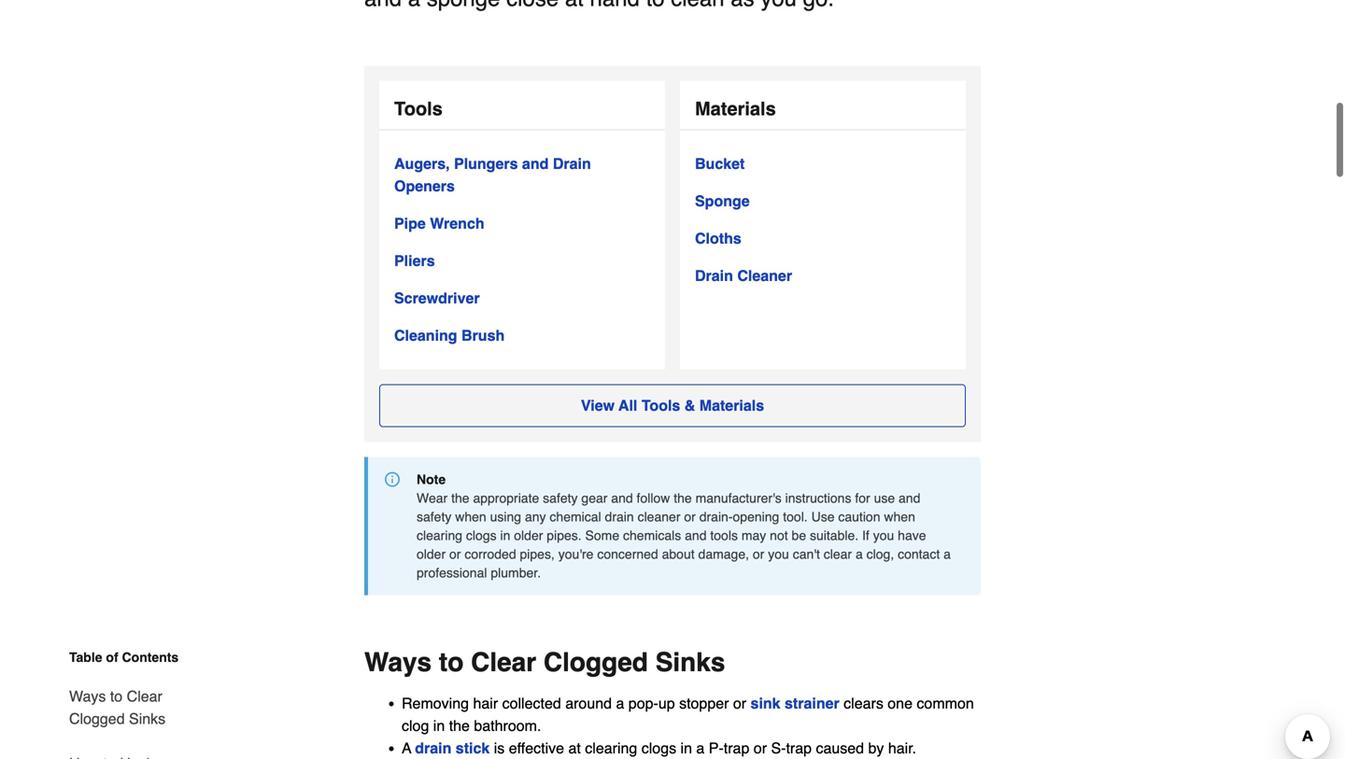 Task type: locate. For each thing, give the bounding box(es) containing it.
info image
[[385, 473, 400, 488]]

in inside clears one common clog in the bathroom.
[[433, 718, 445, 735]]

materials up bucket
[[695, 98, 776, 120]]

around
[[566, 695, 612, 713]]

1 vertical spatial materials
[[700, 397, 765, 415]]

0 horizontal spatial ways
[[69, 688, 106, 706]]

1 vertical spatial you
[[768, 547, 790, 562]]

removing hair collected around a pop-up stopper or sink strainer
[[402, 695, 840, 713]]

in down using
[[500, 529, 511, 544]]

you
[[874, 529, 895, 544], [768, 547, 790, 562]]

one
[[888, 695, 913, 713]]

1 horizontal spatial drain
[[605, 510, 634, 525]]

0 horizontal spatial clogged
[[69, 711, 125, 728]]

1 vertical spatial in
[[433, 718, 445, 735]]

ways
[[364, 648, 432, 678], [69, 688, 106, 706]]

trap left the caused
[[786, 740, 812, 758]]

clearing inside note wear the appropriate safety gear and follow the manufacturer's instructions for use and safety when using any chemical drain cleaner or drain-opening tool. use caution when clearing clogs in older pipes. some chemicals and tools may not be suitable. if you have older or corroded pipes, you're concerned about damage, or you can't clear a clog, contact a professional plumber.
[[417, 529, 463, 544]]

1 when from the left
[[455, 510, 487, 525]]

0 horizontal spatial clear
[[127, 688, 163, 706]]

to inside table of contents element
[[110, 688, 123, 706]]

0 horizontal spatial sinks
[[129, 711, 166, 728]]

drain
[[605, 510, 634, 525], [415, 740, 452, 758]]

plungers
[[454, 155, 518, 173]]

0 horizontal spatial clogs
[[466, 529, 497, 544]]

2 horizontal spatial in
[[681, 740, 692, 758]]

1 horizontal spatial clogged
[[544, 648, 648, 678]]

when up have
[[884, 510, 916, 525]]

1 horizontal spatial older
[[514, 529, 543, 544]]

augers,
[[394, 155, 450, 173]]

1 horizontal spatial trap
[[786, 740, 812, 758]]

&
[[685, 397, 696, 415]]

the up drain stick link at the bottom
[[449, 718, 470, 735]]

1 vertical spatial tools
[[642, 397, 681, 415]]

tools
[[711, 529, 738, 544]]

ways up removing on the left bottom of the page
[[364, 648, 432, 678]]

you right if
[[874, 529, 895, 544]]

ways inside ways to clear clogged sinks
[[69, 688, 106, 706]]

0 vertical spatial clogs
[[466, 529, 497, 544]]

not
[[770, 529, 788, 544]]

0 vertical spatial safety
[[543, 491, 578, 506]]

clearing down wear
[[417, 529, 463, 544]]

1 horizontal spatial clearing
[[585, 740, 638, 758]]

or
[[684, 510, 696, 525], [450, 547, 461, 562], [753, 547, 765, 562], [734, 695, 747, 713], [754, 740, 767, 758]]

1 vertical spatial clogged
[[69, 711, 125, 728]]

to down of
[[110, 688, 123, 706]]

pipes.
[[547, 529, 582, 544]]

or left s- at the right
[[754, 740, 767, 758]]

when
[[455, 510, 487, 525], [884, 510, 916, 525]]

0 vertical spatial clearing
[[417, 529, 463, 544]]

1 horizontal spatial to
[[439, 648, 464, 678]]

0 horizontal spatial to
[[110, 688, 123, 706]]

table of contents
[[69, 650, 179, 665]]

clogged inside table of contents element
[[69, 711, 125, 728]]

in
[[500, 529, 511, 544], [433, 718, 445, 735], [681, 740, 692, 758]]

drain right 'plungers'
[[553, 155, 591, 173]]

a
[[856, 547, 863, 562], [944, 547, 951, 562], [616, 695, 625, 713], [697, 740, 705, 758]]

0 horizontal spatial when
[[455, 510, 487, 525]]

the right follow
[[674, 491, 692, 506]]

1 vertical spatial ways
[[69, 688, 106, 706]]

clear
[[471, 648, 537, 678], [127, 688, 163, 706]]

clearing right at
[[585, 740, 638, 758]]

chemicals
[[623, 529, 682, 544]]

1 vertical spatial sinks
[[129, 711, 166, 728]]

clogged down table
[[69, 711, 125, 728]]

clearing
[[417, 529, 463, 544], [585, 740, 638, 758]]

0 vertical spatial ways
[[364, 648, 432, 678]]

1 horizontal spatial when
[[884, 510, 916, 525]]

augers, plungers and drain openers
[[394, 155, 591, 195]]

1 vertical spatial clogs
[[642, 740, 677, 758]]

concerned
[[597, 547, 659, 562]]

sinks down "contents"
[[129, 711, 166, 728]]

0 horizontal spatial drain
[[553, 155, 591, 173]]

some
[[586, 529, 620, 544]]

ways to clear clogged sinks up collected
[[364, 648, 726, 678]]

0 vertical spatial clear
[[471, 648, 537, 678]]

1 vertical spatial clearing
[[585, 740, 638, 758]]

to
[[439, 648, 464, 678], [110, 688, 123, 706]]

2 vertical spatial in
[[681, 740, 692, 758]]

tools up 'augers,'
[[394, 98, 443, 120]]

suitable.
[[810, 529, 859, 544]]

0 vertical spatial in
[[500, 529, 511, 544]]

hair
[[473, 695, 498, 713]]

0 vertical spatial drain
[[553, 155, 591, 173]]

0 horizontal spatial tools
[[394, 98, 443, 120]]

and up about
[[685, 529, 707, 544]]

materials right &
[[700, 397, 765, 415]]

be
[[792, 529, 807, 544]]

drain right a
[[415, 740, 452, 758]]

drain down cloths link
[[695, 267, 734, 285]]

use
[[812, 510, 835, 525]]

safety
[[543, 491, 578, 506], [417, 510, 452, 525]]

at
[[569, 740, 581, 758]]

in left p-
[[681, 740, 692, 758]]

drain stick link
[[415, 740, 490, 758]]

trap left s- at the right
[[724, 740, 750, 758]]

0 horizontal spatial older
[[417, 547, 446, 562]]

older down the "any"
[[514, 529, 543, 544]]

when left using
[[455, 510, 487, 525]]

sink
[[751, 695, 781, 713]]

1 vertical spatial to
[[110, 688, 123, 706]]

1 horizontal spatial you
[[874, 529, 895, 544]]

0 horizontal spatial in
[[433, 718, 445, 735]]

ways to clear clogged sinks
[[364, 648, 726, 678], [69, 688, 166, 728]]

1 vertical spatial clear
[[127, 688, 163, 706]]

0 vertical spatial you
[[874, 529, 895, 544]]

cleaner
[[738, 267, 793, 285]]

or left drain-
[[684, 510, 696, 525]]

1 vertical spatial ways to clear clogged sinks
[[69, 688, 166, 728]]

0 vertical spatial ways to clear clogged sinks
[[364, 648, 726, 678]]

2 when from the left
[[884, 510, 916, 525]]

bucket link
[[695, 153, 745, 175]]

ways to clear clogged sinks down of
[[69, 688, 166, 728]]

you down not
[[768, 547, 790, 562]]

1 vertical spatial safety
[[417, 510, 452, 525]]

the
[[451, 491, 470, 506], [674, 491, 692, 506], [449, 718, 470, 735]]

1 horizontal spatial tools
[[642, 397, 681, 415]]

drain inside "drain cleaner" link
[[695, 267, 734, 285]]

follow
[[637, 491, 670, 506]]

0 vertical spatial sinks
[[656, 648, 726, 678]]

trap
[[724, 740, 750, 758], [786, 740, 812, 758]]

drain
[[553, 155, 591, 173], [695, 267, 734, 285]]

corroded
[[465, 547, 516, 562]]

ways to clear clogged sinks inside table of contents element
[[69, 688, 166, 728]]

and right 'plungers'
[[522, 155, 549, 173]]

clear up hair
[[471, 648, 537, 678]]

1 horizontal spatial drain
[[695, 267, 734, 285]]

in inside note wear the appropriate safety gear and follow the manufacturer's instructions for use and safety when using any chemical drain cleaner or drain-opening tool. use caution when clearing clogs in older pipes. some chemicals and tools may not be suitable. if you have older or corroded pipes, you're concerned about damage, or you can't clear a clog, contact a professional plumber.
[[500, 529, 511, 544]]

0 vertical spatial drain
[[605, 510, 634, 525]]

1 vertical spatial older
[[417, 547, 446, 562]]

0 vertical spatial materials
[[695, 98, 776, 120]]

to up removing on the left bottom of the page
[[439, 648, 464, 678]]

opening
[[733, 510, 780, 525]]

0 vertical spatial clogged
[[544, 648, 648, 678]]

and right gear
[[611, 491, 633, 506]]

1 horizontal spatial in
[[500, 529, 511, 544]]

view all tools & materials
[[581, 397, 765, 415]]

tool.
[[783, 510, 808, 525]]

0 horizontal spatial drain
[[415, 740, 452, 758]]

in down removing on the left bottom of the page
[[433, 718, 445, 735]]

sinks up stopper
[[656, 648, 726, 678]]

0 horizontal spatial you
[[768, 547, 790, 562]]

safety up chemical
[[543, 491, 578, 506]]

clogs up corroded
[[466, 529, 497, 544]]

openers
[[394, 178, 455, 195]]

clogged up 'around'
[[544, 648, 648, 678]]

sinks inside ways to clear clogged sinks
[[129, 711, 166, 728]]

tools left &
[[642, 397, 681, 415]]

sinks
[[656, 648, 726, 678], [129, 711, 166, 728]]

tools
[[394, 98, 443, 120], [642, 397, 681, 415]]

pipe
[[394, 215, 426, 232]]

ways down table
[[69, 688, 106, 706]]

pipe wrench
[[394, 215, 485, 232]]

0 horizontal spatial clearing
[[417, 529, 463, 544]]

older
[[514, 529, 543, 544], [417, 547, 446, 562]]

a down if
[[856, 547, 863, 562]]

you're
[[559, 547, 594, 562]]

older up professional
[[417, 547, 446, 562]]

clogs inside note wear the appropriate safety gear and follow the manufacturer's instructions for use and safety when using any chemical drain cleaner or drain-opening tool. use caution when clearing clogs in older pipes. some chemicals and tools may not be suitable. if you have older or corroded pipes, you're concerned about damage, or you can't clear a clog, contact a professional plumber.
[[466, 529, 497, 544]]

can't
[[793, 547, 820, 562]]

note wear the appropriate safety gear and follow the manufacturer's instructions for use and safety when using any chemical drain cleaner or drain-opening tool. use caution when clearing clogs in older pipes. some chemicals and tools may not be suitable. if you have older or corroded pipes, you're concerned about damage, or you can't clear a clog, contact a professional plumber.
[[417, 473, 951, 581]]

using
[[490, 510, 522, 525]]

0 horizontal spatial ways to clear clogged sinks
[[69, 688, 166, 728]]

clear down "contents"
[[127, 688, 163, 706]]

1 vertical spatial drain
[[695, 267, 734, 285]]

clogs down clears one common clog in the bathroom. at the bottom of page
[[642, 740, 677, 758]]

view
[[581, 397, 615, 415]]

safety down wear
[[417, 510, 452, 525]]

drain up some
[[605, 510, 634, 525]]

removing
[[402, 695, 469, 713]]

sponge link
[[695, 190, 750, 213]]

hair.
[[889, 740, 917, 758]]

0 horizontal spatial trap
[[724, 740, 750, 758]]

stick
[[456, 740, 490, 758]]

clogs
[[466, 529, 497, 544], [642, 740, 677, 758]]



Task type: describe. For each thing, give the bounding box(es) containing it.
screwdriver link
[[394, 288, 480, 310]]

is
[[494, 740, 505, 758]]

cloths
[[695, 230, 742, 247]]

a right the contact
[[944, 547, 951, 562]]

professional
[[417, 566, 487, 581]]

clog
[[402, 718, 429, 735]]

table
[[69, 650, 102, 665]]

sink strainer link
[[751, 695, 840, 713]]

1 vertical spatial drain
[[415, 740, 452, 758]]

brush
[[462, 327, 505, 345]]

damage,
[[699, 547, 750, 562]]

if
[[863, 529, 870, 544]]

may
[[742, 529, 767, 544]]

or up professional
[[450, 547, 461, 562]]

pliers
[[394, 252, 435, 270]]

use
[[874, 491, 895, 506]]

and right use
[[899, 491, 921, 506]]

s-
[[771, 740, 786, 758]]

gear
[[582, 491, 608, 506]]

about
[[662, 547, 695, 562]]

any
[[525, 510, 546, 525]]

contents
[[122, 650, 179, 665]]

clear inside table of contents element
[[127, 688, 163, 706]]

0 vertical spatial tools
[[394, 98, 443, 120]]

up
[[659, 695, 675, 713]]

pop-
[[629, 695, 659, 713]]

drain cleaner
[[695, 267, 793, 285]]

appropriate
[[473, 491, 539, 506]]

a left pop-
[[616, 695, 625, 713]]

a drain stick is effective at clearing clogs in a p-trap or s-trap caused by hair.
[[402, 740, 917, 758]]

drain cleaner link
[[695, 265, 793, 288]]

ways to clear clogged sinks link
[[69, 675, 194, 742]]

strainer
[[785, 695, 840, 713]]

clears one common clog in the bathroom.
[[402, 695, 975, 735]]

1 horizontal spatial clogs
[[642, 740, 677, 758]]

note
[[417, 473, 446, 488]]

cleaner
[[638, 510, 681, 525]]

drain inside augers, plungers and drain openers
[[553, 155, 591, 173]]

pipes,
[[520, 547, 555, 562]]

the right wear
[[451, 491, 470, 506]]

have
[[898, 529, 927, 544]]

cleaning
[[394, 327, 458, 345]]

wrench
[[430, 215, 485, 232]]

1 horizontal spatial clear
[[471, 648, 537, 678]]

pipe wrench link
[[394, 213, 485, 235]]

the inside clears one common clog in the bathroom.
[[449, 718, 470, 735]]

stopper
[[679, 695, 729, 713]]

a
[[402, 740, 411, 758]]

drain inside note wear the appropriate safety gear and follow the manufacturer's instructions for use and safety when using any chemical drain cleaner or drain-opening tool. use caution when clearing clogs in older pipes. some chemicals and tools may not be suitable. if you have older or corroded pipes, you're concerned about damage, or you can't clear a clog, contact a professional plumber.
[[605, 510, 634, 525]]

common
[[917, 695, 975, 713]]

collected
[[502, 695, 561, 713]]

cleaning brush link
[[394, 325, 505, 347]]

0 horizontal spatial safety
[[417, 510, 452, 525]]

chemical
[[550, 510, 602, 525]]

cleaning brush
[[394, 327, 505, 345]]

1 horizontal spatial sinks
[[656, 648, 726, 678]]

1 horizontal spatial ways
[[364, 648, 432, 678]]

1 horizontal spatial ways to clear clogged sinks
[[364, 648, 726, 678]]

0 vertical spatial to
[[439, 648, 464, 678]]

augers, plungers and drain openers link
[[394, 153, 650, 198]]

table of contents element
[[54, 649, 194, 760]]

of
[[106, 650, 118, 665]]

caution
[[839, 510, 881, 525]]

cloths link
[[695, 228, 742, 250]]

or left sink
[[734, 695, 747, 713]]

0 vertical spatial older
[[514, 529, 543, 544]]

or down may
[[753, 547, 765, 562]]

2 trap from the left
[[786, 740, 812, 758]]

p-
[[709, 740, 724, 758]]

wear
[[417, 491, 448, 506]]

drain-
[[700, 510, 733, 525]]

clog,
[[867, 547, 895, 562]]

manufacturer's
[[696, 491, 782, 506]]

all
[[619, 397, 638, 415]]

caused
[[816, 740, 865, 758]]

by
[[869, 740, 884, 758]]

pliers link
[[394, 250, 435, 273]]

sponge
[[695, 193, 750, 210]]

and inside augers, plungers and drain openers
[[522, 155, 549, 173]]

clears
[[844, 695, 884, 713]]

bucket
[[695, 155, 745, 173]]

1 trap from the left
[[724, 740, 750, 758]]

screwdriver
[[394, 290, 480, 307]]

1 horizontal spatial safety
[[543, 491, 578, 506]]

a left p-
[[697, 740, 705, 758]]

instructions
[[786, 491, 852, 506]]

bathroom.
[[474, 718, 541, 735]]

plumber.
[[491, 566, 541, 581]]

effective
[[509, 740, 564, 758]]

clear
[[824, 547, 852, 562]]

for
[[855, 491, 871, 506]]

contact
[[898, 547, 940, 562]]



Task type: vqa. For each thing, say whether or not it's contained in the screenshot.
An icon of a dripping faucet.
no



